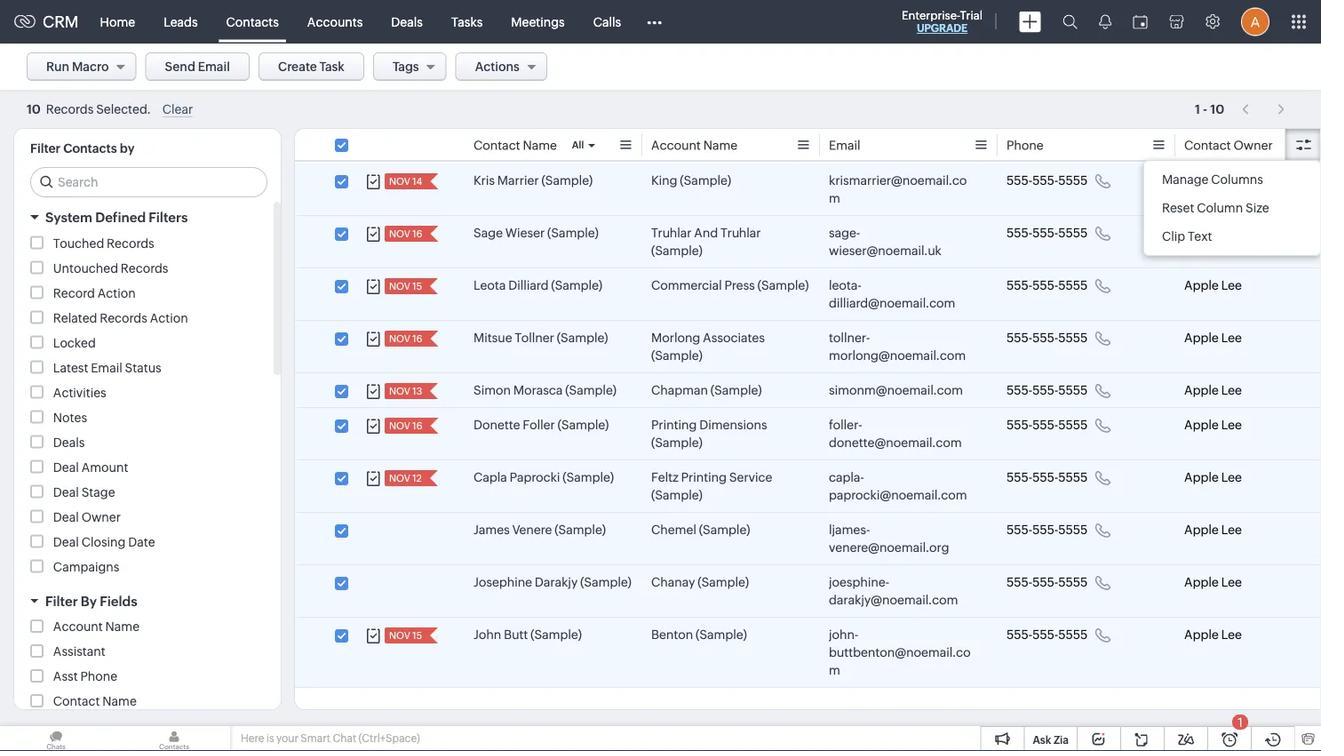 Task type: locate. For each thing, give the bounding box(es) containing it.
marrier
[[498, 173, 539, 188]]

4 apple from the top
[[1185, 331, 1219, 345]]

simonm@noemail.com link
[[829, 381, 964, 399]]

leota
[[474, 278, 506, 292]]

(sample) down and
[[652, 244, 703, 258]]

lee
[[1222, 173, 1243, 188], [1222, 226, 1243, 240], [1222, 278, 1243, 292], [1222, 331, 1243, 345], [1222, 383, 1243, 397], [1222, 418, 1243, 432], [1222, 470, 1243, 484], [1222, 523, 1243, 537], [1222, 575, 1243, 589], [1222, 628, 1243, 642]]

8 lee from the top
[[1222, 523, 1243, 537]]

1 nov 16 from the top
[[389, 228, 423, 240]]

2 nov 16 link from the top
[[385, 331, 424, 347]]

commercial press (sample) link
[[652, 276, 809, 294]]

4 555-555-5555 from the top
[[1007, 331, 1088, 345]]

(sample) right the wieser
[[548, 226, 599, 240]]

truhlar left and
[[652, 226, 692, 240]]

1 horizontal spatial account
[[652, 138, 701, 152]]

apple lee for john- buttbenton@noemail.co m
[[1185, 628, 1243, 642]]

run macro button
[[27, 52, 137, 81]]

account
[[652, 138, 701, 152], [53, 620, 103, 634]]

nov 14 link
[[385, 173, 424, 189]]

(sample) up feltz
[[652, 436, 703, 450]]

1 horizontal spatial contact name
[[474, 138, 557, 152]]

touched records
[[53, 236, 154, 250]]

3 nov 16 link from the top
[[385, 418, 424, 434]]

1 vertical spatial nov 15
[[389, 630, 422, 641]]

1 vertical spatial records
[[121, 261, 168, 275]]

(sample) right press
[[758, 278, 809, 292]]

5555 for leota- dilliard@noemail.com
[[1059, 278, 1088, 292]]

2 vertical spatial 16
[[413, 420, 423, 432]]

2 nov 15 from the top
[[389, 630, 422, 641]]

clear
[[162, 102, 193, 117]]

tollner
[[515, 331, 555, 345]]

leota- dilliard@noemail.com link
[[829, 276, 972, 312]]

3 5555 from the top
[[1059, 278, 1088, 292]]

truhlar
[[652, 226, 692, 240], [721, 226, 761, 240]]

0 vertical spatial printing
[[652, 418, 697, 432]]

zia
[[1054, 734, 1069, 746]]

10 lee from the top
[[1222, 628, 1243, 642]]

0 horizontal spatial email
[[91, 360, 122, 375]]

0 vertical spatial action
[[97, 286, 136, 300]]

4 lee from the top
[[1222, 331, 1243, 345]]

contacts image
[[118, 726, 230, 751]]

(sample) right benton
[[696, 628, 747, 642]]

7 5555 from the top
[[1059, 470, 1088, 484]]

column
[[1198, 201, 1244, 215]]

action
[[97, 286, 136, 300], [150, 311, 188, 325]]

2 5555 from the top
[[1059, 226, 1088, 240]]

clip text
[[1163, 229, 1213, 244]]

6 apple lee from the top
[[1185, 418, 1243, 432]]

1 nov 16 link from the top
[[385, 226, 424, 242]]

deals
[[391, 15, 423, 29], [53, 435, 85, 449]]

7 nov from the top
[[389, 473, 411, 484]]

tasks link
[[437, 0, 497, 43]]

deals up the tags
[[391, 15, 423, 29]]

filter inside filter by fields 'dropdown button'
[[45, 593, 78, 609]]

leads link
[[149, 0, 212, 43]]

name up kris marrier (sample)
[[523, 138, 557, 152]]

lee for tollner- morlong@noemail.com
[[1222, 331, 1243, 345]]

2 apple from the top
[[1185, 226, 1219, 240]]

truhlar right and
[[721, 226, 761, 240]]

sage-
[[829, 226, 861, 240]]

1 horizontal spatial phone
[[1007, 138, 1044, 152]]

1 horizontal spatial action
[[150, 311, 188, 325]]

john-
[[829, 628, 859, 642]]

3 apple from the top
[[1185, 278, 1219, 292]]

deal up deal stage
[[53, 460, 79, 474]]

16 down 13
[[413, 420, 423, 432]]

-
[[1204, 102, 1208, 116], [1204, 103, 1208, 117]]

5555 for joesphine- darakjy@noemail.com
[[1059, 575, 1088, 589]]

records down defined
[[107, 236, 154, 250]]

apple for ljames- venere@noemail.org
[[1185, 523, 1219, 537]]

2 vertical spatial email
[[91, 360, 122, 375]]

0 horizontal spatial truhlar
[[652, 226, 692, 240]]

(sample) inside feltz printing service (sample)
[[652, 488, 703, 502]]

nov 16 up nov 13 link
[[389, 333, 423, 344]]

and
[[695, 226, 718, 240]]

navigation
[[1234, 96, 1295, 122], [1234, 97, 1295, 123]]

account up assistant
[[53, 620, 103, 634]]

9 apple from the top
[[1185, 575, 1219, 589]]

2 15 from the top
[[413, 630, 422, 641]]

simon morasca (sample)
[[474, 383, 617, 397]]

account up king
[[652, 138, 701, 152]]

0 vertical spatial filter
[[30, 141, 61, 156]]

contact down asst phone
[[53, 694, 100, 709]]

1 horizontal spatial contacts
[[226, 15, 279, 29]]

contact name
[[474, 138, 557, 152], [53, 694, 137, 709]]

nov 15 for john butt (sample)
[[389, 630, 422, 641]]

apple lee for ljames- venere@noemail.org
[[1185, 523, 1243, 537]]

contact up manage columns
[[1185, 138, 1232, 152]]

(sample) down feltz printing service (sample) link
[[699, 523, 751, 537]]

16 for donette
[[413, 420, 423, 432]]

contact owner
[[1185, 138, 1274, 152]]

filter for filter by fields
[[45, 593, 78, 609]]

1 vertical spatial m
[[829, 663, 841, 677]]

name
[[523, 138, 557, 152], [704, 138, 738, 152], [105, 620, 140, 634], [102, 694, 137, 709]]

filter for filter contacts by
[[30, 141, 61, 156]]

related records action
[[53, 311, 188, 325]]

nov 16 link down nov 13
[[385, 418, 424, 434]]

1 16 from the top
[[413, 228, 423, 240]]

5 lee from the top
[[1222, 383, 1243, 397]]

chanay
[[652, 575, 696, 589]]

3 apple lee from the top
[[1185, 278, 1243, 292]]

nov 16 link up nov 13 link
[[385, 331, 424, 347]]

8 apple lee from the top
[[1185, 523, 1243, 537]]

apple for sage- wieser@noemail.uk
[[1185, 226, 1219, 240]]

2 vertical spatial nov 16
[[389, 420, 423, 432]]

apple for capla- paprocki@noemail.com
[[1185, 470, 1219, 484]]

1 vertical spatial nov 15 link
[[385, 628, 424, 644]]

8 5555 from the top
[[1059, 523, 1088, 537]]

1 vertical spatial contacts
[[63, 141, 117, 156]]

lee for simonm@noemail.com
[[1222, 383, 1243, 397]]

(sample) right paprocki
[[563, 470, 614, 484]]

nov inside 'nov 12' link
[[389, 473, 411, 484]]

3 555-555-5555 from the top
[[1007, 278, 1088, 292]]

2 horizontal spatial email
[[829, 138, 861, 152]]

0 vertical spatial nov 15 link
[[385, 278, 424, 294]]

john butt (sample) link
[[474, 626, 582, 644]]

joesphine-
[[829, 575, 890, 589]]

nov inside nov 13 link
[[389, 386, 411, 397]]

records down touched records
[[121, 261, 168, 275]]

printing inside feltz printing service (sample)
[[682, 470, 727, 484]]

email up krismarrier@noemail.co
[[829, 138, 861, 152]]

king (sample)
[[652, 173, 732, 188]]

date
[[128, 535, 155, 549]]

profile element
[[1231, 0, 1281, 43]]

2 - from the top
[[1204, 103, 1208, 117]]

0 horizontal spatial phone
[[80, 669, 117, 684]]

apple for joesphine- darakjy@noemail.com
[[1185, 575, 1219, 589]]

email right the latest
[[91, 360, 122, 375]]

1 apple from the top
[[1185, 173, 1219, 188]]

printing down chapman on the bottom
[[652, 418, 697, 432]]

1 vertical spatial 16
[[413, 333, 423, 344]]

contacts up 'create'
[[226, 15, 279, 29]]

enterprise-trial upgrade
[[902, 8, 983, 34]]

signals element
[[1089, 0, 1123, 44]]

16
[[413, 228, 423, 240], [413, 333, 423, 344], [413, 420, 423, 432]]

john
[[474, 628, 502, 642]]

0 horizontal spatial contacts
[[63, 141, 117, 156]]

8 nov from the top
[[389, 630, 411, 641]]

1 nov from the top
[[389, 176, 411, 187]]

contact up kris
[[474, 138, 521, 152]]

nov 12
[[389, 473, 422, 484]]

0 vertical spatial owner
[[1234, 138, 1274, 152]]

2 nov 16 from the top
[[389, 333, 423, 344]]

5 apple lee from the top
[[1185, 383, 1243, 397]]

1 vertical spatial account name
[[53, 620, 140, 634]]

owner up "columns"
[[1234, 138, 1274, 152]]

1 555-555-5555 from the top
[[1007, 173, 1088, 188]]

(sample) inside printing dimensions (sample)
[[652, 436, 703, 450]]

leads
[[164, 15, 198, 29]]

text
[[1189, 229, 1213, 244]]

0 horizontal spatial account name
[[53, 620, 140, 634]]

1 vertical spatial contact name
[[53, 694, 137, 709]]

nov for john butt (sample)
[[389, 630, 411, 641]]

0 horizontal spatial account
[[53, 620, 103, 634]]

selected.
[[96, 102, 151, 117]]

2 deal from the top
[[53, 485, 79, 499]]

action up the status on the left top
[[150, 311, 188, 325]]

9 5555 from the top
[[1059, 575, 1088, 589]]

Other Modules field
[[636, 8, 674, 36]]

sage- wieser@noemail.uk
[[829, 226, 942, 258]]

owner for contact owner
[[1234, 138, 1274, 152]]

1 vertical spatial printing
[[682, 470, 727, 484]]

5 nov from the top
[[389, 386, 411, 397]]

action up related records action
[[97, 286, 136, 300]]

16 up 13
[[413, 333, 423, 344]]

2 lee from the top
[[1222, 226, 1243, 240]]

6 lee from the top
[[1222, 418, 1243, 432]]

filter left by
[[45, 593, 78, 609]]

8 apple from the top
[[1185, 523, 1219, 537]]

7 lee from the top
[[1222, 470, 1243, 484]]

printing inside printing dimensions (sample)
[[652, 418, 697, 432]]

leota-
[[829, 278, 862, 292]]

7 apple from the top
[[1185, 470, 1219, 484]]

records down record action
[[100, 311, 147, 325]]

2 apple lee from the top
[[1185, 226, 1243, 240]]

deals down "notes"
[[53, 435, 85, 449]]

morlong associates (sample) link
[[652, 329, 812, 364]]

(sample) down morlong
[[652, 348, 703, 363]]

0 horizontal spatial contact name
[[53, 694, 137, 709]]

1 vertical spatial filter
[[45, 593, 78, 609]]

apple for tollner- morlong@noemail.com
[[1185, 331, 1219, 345]]

0 horizontal spatial owner
[[81, 510, 121, 524]]

(sample) down feltz
[[652, 488, 703, 502]]

search image
[[1063, 14, 1078, 29]]

0 vertical spatial 15
[[413, 281, 422, 292]]

filters
[[149, 210, 188, 225]]

3 16 from the top
[[413, 420, 423, 432]]

printing right feltz
[[682, 470, 727, 484]]

1 horizontal spatial account name
[[652, 138, 738, 152]]

1 - 10 for 2nd navigation
[[1196, 103, 1225, 117]]

owner up closing
[[81, 510, 121, 524]]

555-555-5555 for simonm@noemail.com
[[1007, 383, 1088, 397]]

1 horizontal spatial truhlar
[[721, 226, 761, 240]]

ljames- venere@noemail.org link
[[829, 521, 972, 557]]

morlong@noemail.com
[[829, 348, 966, 363]]

0 vertical spatial nov 16 link
[[385, 226, 424, 242]]

2 navigation from the top
[[1234, 97, 1295, 123]]

contact name down asst phone
[[53, 694, 137, 709]]

nov
[[389, 176, 411, 187], [389, 228, 411, 240], [389, 281, 411, 292], [389, 333, 411, 344], [389, 386, 411, 397], [389, 420, 411, 432], [389, 473, 411, 484], [389, 630, 411, 641]]

0 vertical spatial account
[[652, 138, 701, 152]]

lee for leota- dilliard@noemail.com
[[1222, 278, 1243, 292]]

2 1 - 10 from the top
[[1196, 103, 1225, 117]]

9 lee from the top
[[1222, 575, 1243, 589]]

10 apple lee from the top
[[1185, 628, 1243, 642]]

calendar image
[[1133, 15, 1149, 29]]

capla
[[474, 470, 507, 484]]

columns
[[1212, 172, 1264, 187]]

nov 16 for donette foller (sample)
[[389, 420, 423, 432]]

1 vertical spatial nov 16 link
[[385, 331, 424, 347]]

0 vertical spatial phone
[[1007, 138, 1044, 152]]

benton (sample)
[[652, 628, 747, 642]]

deal for deal owner
[[53, 510, 79, 524]]

manage
[[1163, 172, 1209, 187]]

4 deal from the top
[[53, 535, 79, 549]]

10 apple from the top
[[1185, 628, 1219, 642]]

2 nov from the top
[[389, 228, 411, 240]]

1 vertical spatial phone
[[80, 669, 117, 684]]

1 m from the top
[[829, 191, 841, 205]]

1 vertical spatial nov 16
[[389, 333, 423, 344]]

run macro
[[46, 60, 109, 74]]

morasca
[[514, 383, 563, 397]]

3 lee from the top
[[1222, 278, 1243, 292]]

2 nov 15 link from the top
[[385, 628, 424, 644]]

filter by fields button
[[14, 585, 281, 617]]

records for untouched
[[121, 261, 168, 275]]

nov 16 down nov 13
[[389, 420, 423, 432]]

deal down deal stage
[[53, 510, 79, 524]]

1 lee from the top
[[1222, 173, 1243, 188]]

sage wieser (sample) link
[[474, 224, 599, 242]]

Search text field
[[31, 168, 267, 196]]

10 for 1st navigation
[[1211, 102, 1225, 116]]

email inside button
[[198, 60, 230, 74]]

16 for sage
[[413, 228, 423, 240]]

asst
[[53, 669, 78, 684]]

nov 15 link left john
[[385, 628, 424, 644]]

foller-
[[829, 418, 863, 432]]

nov 15
[[389, 281, 422, 292], [389, 630, 422, 641]]

7 555-555-5555 from the top
[[1007, 470, 1088, 484]]

15 for john
[[413, 630, 422, 641]]

apple for leota- dilliard@noemail.com
[[1185, 278, 1219, 292]]

3 nov from the top
[[389, 281, 411, 292]]

nov 16 for sage wieser (sample)
[[389, 228, 423, 240]]

5 5555 from the top
[[1059, 383, 1088, 397]]

6 apple from the top
[[1185, 418, 1219, 432]]

1 - from the top
[[1204, 102, 1208, 116]]

8 555-555-5555 from the top
[[1007, 523, 1088, 537]]

james venere (sample)
[[474, 523, 606, 537]]

1 horizontal spatial contact
[[474, 138, 521, 152]]

nov 16 down nov 14
[[389, 228, 423, 240]]

16 down 14
[[413, 228, 423, 240]]

4 nov from the top
[[389, 333, 411, 344]]

row group
[[295, 164, 1322, 688]]

15 left john
[[413, 630, 422, 641]]

10 555-555-5555 from the top
[[1007, 628, 1088, 642]]

2 555-555-5555 from the top
[[1007, 226, 1088, 240]]

account name up king (sample) link
[[652, 138, 738, 152]]

home link
[[86, 0, 149, 43]]

1 horizontal spatial owner
[[1234, 138, 1274, 152]]

name down 'fields'
[[105, 620, 140, 634]]

(ctrl+space)
[[359, 733, 420, 745]]

lee for john- buttbenton@noemail.co m
[[1222, 628, 1243, 642]]

latest
[[53, 360, 88, 375]]

1 nov 15 link from the top
[[385, 278, 424, 294]]

5555 for krismarrier@noemail.co m
[[1059, 173, 1088, 188]]

krismarrier@noemail.co
[[829, 173, 968, 188]]

4 5555 from the top
[[1059, 331, 1088, 345]]

deal left stage
[[53, 485, 79, 499]]

3 nov 16 from the top
[[389, 420, 423, 432]]

nov 15 link for leota
[[385, 278, 424, 294]]

contact name up marrier
[[474, 138, 557, 152]]

1 5555 from the top
[[1059, 173, 1088, 188]]

555-555-5555 for capla- paprocki@noemail.com
[[1007, 470, 1088, 484]]

nov 15 link left leota
[[385, 278, 424, 294]]

6 5555 from the top
[[1059, 418, 1088, 432]]

10 5555 from the top
[[1059, 628, 1088, 642]]

(sample) right king
[[680, 173, 732, 188]]

1 truhlar from the left
[[652, 226, 692, 240]]

nov 15 left leota
[[389, 281, 422, 292]]

2 vertical spatial records
[[100, 311, 147, 325]]

1 nov 15 from the top
[[389, 281, 422, 292]]

5555 for john- buttbenton@noemail.co m
[[1059, 628, 1088, 642]]

amount
[[81, 460, 128, 474]]

1 vertical spatial 15
[[413, 630, 422, 641]]

morlong
[[652, 331, 701, 345]]

email right send
[[198, 60, 230, 74]]

apple lee for capla- paprocki@noemail.com
[[1185, 470, 1243, 484]]

filter down records
[[30, 141, 61, 156]]

3 deal from the top
[[53, 510, 79, 524]]

9 555-555-5555 from the top
[[1007, 575, 1088, 589]]

1 1 - 10 from the top
[[1196, 102, 1225, 116]]

2 vertical spatial nov 16 link
[[385, 418, 424, 434]]

crm
[[43, 13, 79, 31]]

home
[[100, 15, 135, 29]]

records for touched
[[107, 236, 154, 250]]

account name down filter by fields on the left bottom
[[53, 620, 140, 634]]

0 vertical spatial m
[[829, 191, 841, 205]]

contacts left by
[[63, 141, 117, 156]]

- for 1st navigation
[[1204, 102, 1208, 116]]

0 vertical spatial email
[[198, 60, 230, 74]]

ljames- venere@noemail.org
[[829, 523, 950, 555]]

closing
[[81, 535, 126, 549]]

1 15 from the top
[[413, 281, 422, 292]]

1 deal from the top
[[53, 460, 79, 474]]

555-555-5555
[[1007, 173, 1088, 188], [1007, 226, 1088, 240], [1007, 278, 1088, 292], [1007, 331, 1088, 345], [1007, 383, 1088, 397], [1007, 418, 1088, 432], [1007, 470, 1088, 484], [1007, 523, 1088, 537], [1007, 575, 1088, 589], [1007, 628, 1088, 642]]

apple for simonm@noemail.com
[[1185, 383, 1219, 397]]

nov for donette foller (sample)
[[389, 420, 411, 432]]

6 555-555-5555 from the top
[[1007, 418, 1088, 432]]

15 left leota
[[413, 281, 422, 292]]

chemel (sample)
[[652, 523, 751, 537]]

profile image
[[1242, 8, 1270, 36]]

0 vertical spatial nov 15
[[389, 281, 422, 292]]

6 nov from the top
[[389, 420, 411, 432]]

m down john-
[[829, 663, 841, 677]]

record
[[53, 286, 95, 300]]

1 apple lee from the top
[[1185, 173, 1243, 188]]

deal up campaigns
[[53, 535, 79, 549]]

truhlar and truhlar (sample) link
[[652, 224, 812, 260]]

row group containing kris marrier (sample)
[[295, 164, 1322, 688]]

nov for capla paprocki (sample)
[[389, 473, 411, 484]]

1 vertical spatial owner
[[81, 510, 121, 524]]

0 horizontal spatial deals
[[53, 435, 85, 449]]

0 vertical spatial contacts
[[226, 15, 279, 29]]

5 apple from the top
[[1185, 383, 1219, 397]]

size
[[1246, 201, 1270, 215]]

(sample) inside the morlong associates (sample)
[[652, 348, 703, 363]]

0 vertical spatial nov 16
[[389, 228, 423, 240]]

9 apple lee from the top
[[1185, 575, 1243, 589]]

(sample) inside 'link'
[[563, 470, 614, 484]]

7 apple lee from the top
[[1185, 470, 1243, 484]]

5555 for simonm@noemail.com
[[1059, 383, 1088, 397]]

create
[[278, 60, 317, 74]]

2 m from the top
[[829, 663, 841, 677]]

1 horizontal spatial email
[[198, 60, 230, 74]]

chat
[[333, 733, 357, 745]]

deal for deal amount
[[53, 460, 79, 474]]

5 555-555-5555 from the top
[[1007, 383, 1088, 397]]

1 for 1st navigation
[[1196, 102, 1201, 116]]

2 16 from the top
[[413, 333, 423, 344]]

0 vertical spatial deals
[[391, 15, 423, 29]]

capla-
[[829, 470, 865, 484]]

tasks
[[452, 15, 483, 29]]

apple lee for simonm@noemail.com
[[1185, 383, 1243, 397]]

chats image
[[0, 726, 112, 751]]

(sample) right butt
[[531, 628, 582, 642]]

4 apple lee from the top
[[1185, 331, 1243, 345]]

nov 16 link down nov 14
[[385, 226, 424, 242]]

5555 for capla- paprocki@noemail.com
[[1059, 470, 1088, 484]]

0 vertical spatial records
[[107, 236, 154, 250]]

0 vertical spatial 16
[[413, 228, 423, 240]]

m up sage-
[[829, 191, 841, 205]]

nov 15 left john
[[389, 630, 422, 641]]

nov 15 link for john
[[385, 628, 424, 644]]

signals image
[[1100, 14, 1112, 29]]



Task type: describe. For each thing, give the bounding box(es) containing it.
nov 13 link
[[385, 383, 424, 399]]

nov for mitsue tollner (sample)
[[389, 333, 411, 344]]

create menu image
[[1020, 11, 1042, 32]]

owner for deal owner
[[81, 510, 121, 524]]

reset column size
[[1163, 201, 1270, 215]]

leota dilliard (sample) link
[[474, 276, 603, 294]]

nov 16 link for sage
[[385, 226, 424, 242]]

sage wieser (sample)
[[474, 226, 599, 240]]

(sample) down all
[[542, 173, 593, 188]]

2 truhlar from the left
[[721, 226, 761, 240]]

m inside john- buttbenton@noemail.co m
[[829, 663, 841, 677]]

feltz
[[652, 470, 679, 484]]

name down asst phone
[[102, 694, 137, 709]]

apple lee for joesphine- darakjy@noemail.com
[[1185, 575, 1243, 589]]

1 vertical spatial email
[[829, 138, 861, 152]]

apple lee for sage- wieser@noemail.uk
[[1185, 226, 1243, 240]]

campaigns
[[53, 560, 119, 574]]

2 horizontal spatial contact
[[1185, 138, 1232, 152]]

(sample) right chanay
[[698, 575, 749, 589]]

your
[[276, 733, 299, 745]]

filter by fields
[[45, 593, 137, 609]]

555-555-5555 for joesphine- darakjy@noemail.com
[[1007, 575, 1088, 589]]

james
[[474, 523, 510, 537]]

apple lee for krismarrier@noemail.co m
[[1185, 173, 1243, 188]]

mitsue
[[474, 331, 513, 345]]

calls
[[594, 15, 622, 29]]

nov 15 for leota dilliard (sample)
[[389, 281, 422, 292]]

accounts
[[307, 15, 363, 29]]

actions
[[475, 60, 520, 74]]

press
[[725, 278, 755, 292]]

chapman
[[652, 383, 708, 397]]

by
[[120, 141, 135, 156]]

sage- wieser@noemail.uk link
[[829, 224, 972, 260]]

mitsue tollner (sample) link
[[474, 329, 608, 347]]

10 for 2nd navigation
[[1211, 103, 1225, 117]]

1 for 2nd navigation
[[1196, 103, 1201, 117]]

josephine
[[474, 575, 533, 589]]

nov 12 link
[[385, 470, 424, 486]]

benton (sample) link
[[652, 626, 747, 644]]

nov 16 link for donette
[[385, 418, 424, 434]]

555-555-5555 for ljames- venere@noemail.org
[[1007, 523, 1088, 537]]

apple for foller- donette@noemail.com
[[1185, 418, 1219, 432]]

capla- paprocki@noemail.com
[[829, 470, 968, 502]]

1 vertical spatial deals
[[53, 435, 85, 449]]

apple lee for tollner- morlong@noemail.com
[[1185, 331, 1243, 345]]

nov for sage wieser (sample)
[[389, 228, 411, 240]]

foller
[[523, 418, 555, 432]]

0 horizontal spatial action
[[97, 286, 136, 300]]

krismarrier@noemail.co m link
[[829, 172, 972, 207]]

upgrade
[[917, 22, 968, 34]]

printing dimensions (sample) link
[[652, 416, 812, 452]]

555-555-5555 for tollner- morlong@noemail.com
[[1007, 331, 1088, 345]]

search element
[[1053, 0, 1089, 44]]

buttbenton@noemail.co
[[829, 645, 971, 660]]

system defined filters
[[45, 210, 188, 225]]

deal for deal stage
[[53, 485, 79, 499]]

(sample) right darakjy
[[581, 575, 632, 589]]

apple lee for foller- donette@noemail.com
[[1185, 418, 1243, 432]]

tags
[[393, 60, 419, 74]]

0 vertical spatial account name
[[652, 138, 738, 152]]

lee for capla- paprocki@noemail.com
[[1222, 470, 1243, 484]]

1 horizontal spatial deals
[[391, 15, 423, 29]]

1 - 10 for 1st navigation
[[1196, 102, 1225, 116]]

calls link
[[579, 0, 636, 43]]

kris marrier (sample) link
[[474, 172, 593, 189]]

nov for leota dilliard (sample)
[[389, 281, 411, 292]]

by
[[81, 593, 97, 609]]

clip
[[1163, 229, 1186, 244]]

1 vertical spatial action
[[150, 311, 188, 325]]

email for send email
[[198, 60, 230, 74]]

foller- donette@noemail.com link
[[829, 416, 972, 452]]

lee for krismarrier@noemail.co m
[[1222, 173, 1243, 188]]

0 vertical spatial contact name
[[474, 138, 557, 152]]

james venere (sample) link
[[474, 521, 606, 539]]

capla paprocki (sample) link
[[474, 468, 614, 486]]

lee for sage- wieser@noemail.uk
[[1222, 226, 1243, 240]]

deal owner
[[53, 510, 121, 524]]

contacts link
[[212, 0, 293, 43]]

(sample) right foller on the left of page
[[558, 418, 609, 432]]

(sample) right dilliard
[[551, 278, 603, 292]]

task
[[320, 60, 345, 74]]

0 horizontal spatial contact
[[53, 694, 100, 709]]

donette foller (sample)
[[474, 418, 609, 432]]

darakjy
[[535, 575, 578, 589]]

asst phone
[[53, 669, 117, 684]]

apple lee for leota- dilliard@noemail.com
[[1185, 278, 1243, 292]]

apple for john- buttbenton@noemail.co m
[[1185, 628, 1219, 642]]

touched
[[53, 236, 104, 250]]

simon
[[474, 383, 511, 397]]

email for latest email status
[[91, 360, 122, 375]]

deals link
[[377, 0, 437, 43]]

capla paprocki (sample)
[[474, 470, 614, 484]]

nov for simon morasca (sample)
[[389, 386, 411, 397]]

nov for kris marrier (sample)
[[389, 176, 411, 187]]

simon morasca (sample) link
[[474, 381, 617, 399]]

ask
[[1033, 734, 1052, 746]]

555-555-5555 for krismarrier@noemail.co m
[[1007, 173, 1088, 188]]

chapman (sample)
[[652, 383, 762, 397]]

555-555-5555 for leota- dilliard@noemail.com
[[1007, 278, 1088, 292]]

donette@noemail.com
[[829, 436, 963, 450]]

printing dimensions (sample)
[[652, 418, 768, 450]]

m inside krismarrier@noemail.co m
[[829, 191, 841, 205]]

john- buttbenton@noemail.co m link
[[829, 626, 972, 679]]

create menu element
[[1009, 0, 1053, 43]]

1 vertical spatial account
[[53, 620, 103, 634]]

(sample) inside "truhlar and truhlar (sample)"
[[652, 244, 703, 258]]

records
[[46, 102, 94, 117]]

(sample) right venere
[[555, 523, 606, 537]]

system defined filters button
[[14, 202, 281, 233]]

5555 for foller- donette@noemail.com
[[1059, 418, 1088, 432]]

tollner-
[[829, 331, 871, 345]]

5555 for ljames- venere@noemail.org
[[1059, 523, 1088, 537]]

nov 16 for mitsue tollner (sample)
[[389, 333, 423, 344]]

john butt (sample)
[[474, 628, 582, 642]]

(sample) right tollner
[[557, 331, 608, 345]]

ljames-
[[829, 523, 871, 537]]

chapman (sample) link
[[652, 381, 762, 399]]

chanay (sample) link
[[652, 573, 749, 591]]

commercial
[[652, 278, 722, 292]]

paprocki@noemail.com
[[829, 488, 968, 502]]

555-555-5555 for john- buttbenton@noemail.co m
[[1007, 628, 1088, 642]]

capla- paprocki@noemail.com link
[[829, 468, 972, 504]]

16 for mitsue
[[413, 333, 423, 344]]

1 navigation from the top
[[1234, 96, 1295, 122]]

mitsue tollner (sample)
[[474, 331, 608, 345]]

records for related
[[100, 311, 147, 325]]

tollner- morlong@noemail.com
[[829, 331, 966, 363]]

truhlar and truhlar (sample)
[[652, 226, 761, 258]]

here is your smart chat (ctrl+space)
[[241, 733, 420, 745]]

lee for foller- donette@noemail.com
[[1222, 418, 1243, 432]]

lee for ljames- venere@noemail.org
[[1222, 523, 1243, 537]]

kris marrier (sample)
[[474, 173, 593, 188]]

venere@noemail.org
[[829, 541, 950, 555]]

nov 14
[[389, 176, 423, 187]]

create task button
[[259, 52, 364, 81]]

555-555-5555 for sage- wieser@noemail.uk
[[1007, 226, 1088, 240]]

notes
[[53, 410, 87, 424]]

crm link
[[14, 13, 79, 31]]

lee for joesphine- darakjy@noemail.com
[[1222, 575, 1243, 589]]

(sample) up dimensions
[[711, 383, 762, 397]]

14
[[413, 176, 423, 187]]

name up king (sample) link
[[704, 138, 738, 152]]

josephine darakjy (sample) link
[[474, 573, 632, 591]]

deal for deal closing date
[[53, 535, 79, 549]]

send email button
[[145, 52, 250, 81]]

trial
[[961, 8, 983, 22]]

15 for leota
[[413, 281, 422, 292]]

5555 for sage- wieser@noemail.uk
[[1059, 226, 1088, 240]]

555-555-5555 for foller- donette@noemail.com
[[1007, 418, 1088, 432]]

nov 16 link for mitsue
[[385, 331, 424, 347]]

wieser@noemail.uk
[[829, 244, 942, 258]]

is
[[267, 733, 274, 745]]

12
[[413, 473, 422, 484]]

(sample) right the morasca
[[566, 383, 617, 397]]

5555 for tollner- morlong@noemail.com
[[1059, 331, 1088, 345]]

latest email status
[[53, 360, 162, 375]]

dilliard
[[509, 278, 549, 292]]

- for 2nd navigation
[[1204, 103, 1208, 117]]

apple for krismarrier@noemail.co m
[[1185, 173, 1219, 188]]

tollner- morlong@noemail.com link
[[829, 329, 972, 364]]



Task type: vqa. For each thing, say whether or not it's contained in the screenshot.


